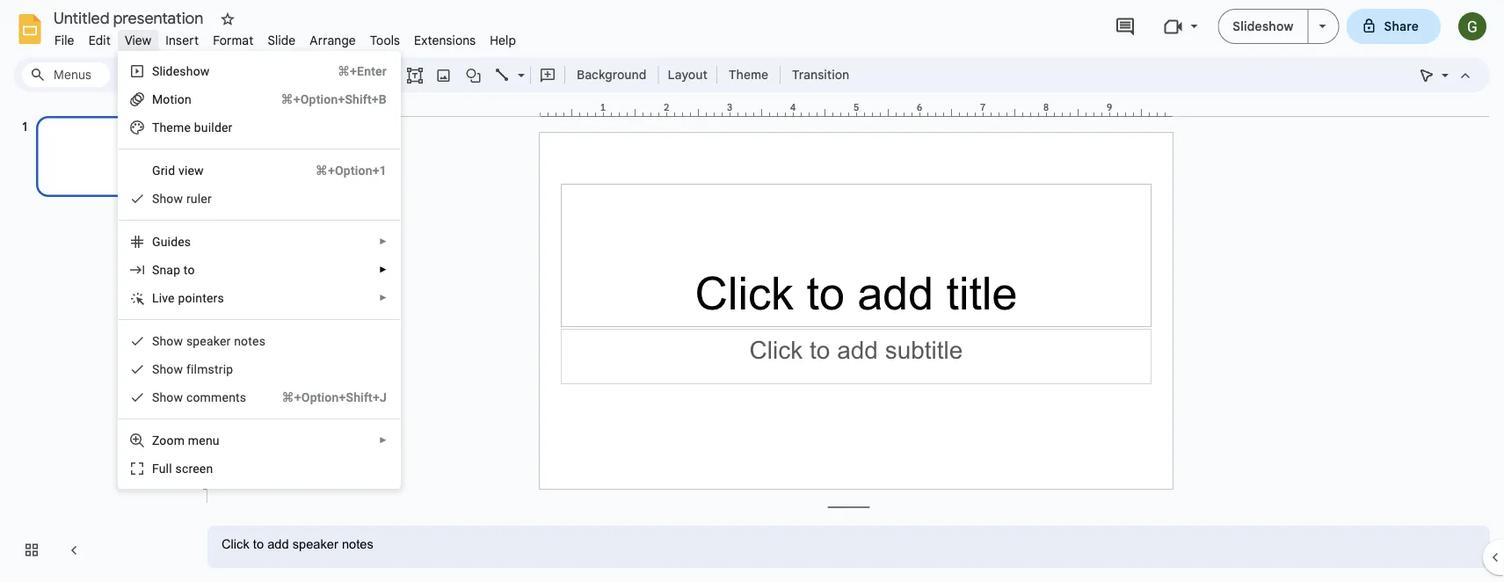 Task type: vqa. For each thing, say whether or not it's contained in the screenshot.
2nd have from the right
no



Task type: locate. For each thing, give the bounding box(es) containing it.
menu bar containing file
[[47, 23, 523, 52]]

2 ► from the top
[[379, 265, 388, 275]]

1 ► from the top
[[379, 237, 388, 247]]

3 show from the top
[[152, 362, 183, 376]]

ive
[[159, 291, 175, 305]]

show up 'show f ilmstrip'
[[152, 334, 183, 348]]

slideshow
[[1233, 18, 1294, 34], [152, 64, 210, 78]]

g
[[152, 163, 161, 178]]

menu bar banner
[[0, 0, 1505, 582]]

c
[[186, 390, 193, 405]]

show filmstrip f element
[[152, 362, 239, 376]]

ilmstrip
[[191, 362, 233, 376]]

transition button
[[785, 62, 858, 88]]

navigation
[[0, 99, 193, 582]]

insert menu item
[[159, 30, 206, 51]]

omments
[[193, 390, 246, 405]]

theme
[[729, 67, 769, 82]]

the
[[152, 120, 173, 135]]

application containing slideshow
[[0, 0, 1505, 582]]

tools
[[370, 33, 400, 48]]

3 ► from the top
[[379, 293, 388, 303]]

gui
[[152, 234, 171, 249]]

show speaker notes n element
[[152, 334, 271, 348]]

extensions
[[414, 33, 476, 48]]

application
[[0, 0, 1505, 582]]

2 show from the top
[[152, 334, 183, 348]]

file menu item
[[47, 30, 81, 51]]

e
[[184, 120, 191, 135]]

0 vertical spatial slideshow
[[1233, 18, 1294, 34]]

transition
[[793, 67, 850, 82]]

speaker
[[186, 334, 231, 348]]

⌘+option+1
[[316, 163, 387, 178]]

1 show from the top
[[152, 191, 183, 206]]

m
[[173, 120, 184, 135]]

show left c
[[152, 390, 183, 405]]

view
[[178, 163, 204, 178]]

► for es
[[379, 237, 388, 247]]

g rid view
[[152, 163, 204, 178]]

slideshow for slideshow p element at top
[[152, 64, 210, 78]]

d
[[171, 234, 178, 249]]

view menu item
[[118, 30, 159, 51]]

slideshow inside menu
[[152, 64, 210, 78]]

slideshow for slideshow button on the top of page
[[1233, 18, 1294, 34]]

start slideshow (⌘+enter) image
[[1320, 25, 1327, 28]]

4 ► from the top
[[379, 435, 388, 445]]

f u ll screen
[[152, 461, 213, 476]]

help
[[490, 33, 516, 48]]

share button
[[1347, 9, 1441, 44]]

menu
[[188, 433, 220, 448]]

show for show f ilmstrip
[[152, 362, 183, 376]]

menu
[[118, 51, 401, 489]]

motion a element
[[152, 92, 197, 106]]

⌘+option+shift+j
[[282, 390, 387, 405]]

4 show from the top
[[152, 390, 183, 405]]

1 horizontal spatial slideshow
[[1233, 18, 1294, 34]]

help menu item
[[483, 30, 523, 51]]

screen
[[175, 461, 213, 476]]

1 vertical spatial slideshow
[[152, 64, 210, 78]]

share
[[1385, 18, 1419, 34]]

tools menu item
[[363, 30, 407, 51]]

show f ilmstrip
[[152, 362, 233, 376]]

slideshow left start slideshow (⌘+enter) icon on the top right of the page
[[1233, 18, 1294, 34]]

l ive pointers
[[152, 291, 224, 305]]

menu bar
[[47, 23, 523, 52]]

z oom menu
[[152, 433, 220, 448]]

layout
[[668, 67, 708, 82]]

zoom menu z element
[[152, 433, 225, 448]]

oom
[[159, 433, 185, 448]]

the m e builder
[[152, 120, 233, 135]]

slideshow inside button
[[1233, 18, 1294, 34]]

snap to x element
[[152, 263, 200, 277]]

live pointers l element
[[152, 291, 229, 305]]

snap
[[152, 263, 180, 277]]

show left f
[[152, 362, 183, 376]]

show comments c element
[[152, 390, 252, 405]]

main toolbar
[[109, 62, 859, 88]]

show left "r"
[[152, 191, 183, 206]]

gui d es
[[152, 234, 191, 249]]

show c omments
[[152, 390, 246, 405]]

►
[[379, 237, 388, 247], [379, 265, 388, 275], [379, 293, 388, 303], [379, 435, 388, 445]]

motion
[[152, 92, 192, 106]]

menu bar inside the menu bar banner
[[47, 23, 523, 52]]

show
[[152, 191, 183, 206], [152, 334, 183, 348], [152, 362, 183, 376], [152, 390, 183, 405]]

⌘+option+shift+b element
[[260, 91, 387, 108]]

slideshow up motion a element
[[152, 64, 210, 78]]

slideshow button
[[1218, 9, 1309, 44]]

snap to
[[152, 263, 195, 277]]

0 horizontal spatial slideshow
[[152, 64, 210, 78]]

otes
[[241, 334, 266, 348]]



Task type: describe. For each thing, give the bounding box(es) containing it.
⌘+enter
[[338, 64, 387, 78]]

show for show r uler
[[152, 191, 183, 206]]

to
[[184, 263, 195, 277]]

show for show speaker n otes
[[152, 334, 183, 348]]

show speaker n otes
[[152, 334, 266, 348]]

insert
[[166, 33, 199, 48]]

view
[[125, 33, 152, 48]]

r
[[186, 191, 191, 206]]

background
[[577, 67, 647, 82]]

file
[[55, 33, 74, 48]]

grid view g element
[[152, 163, 209, 178]]

arrange
[[310, 33, 356, 48]]

pointers
[[178, 291, 224, 305]]

l
[[152, 291, 159, 305]]

n
[[234, 334, 241, 348]]

guides d element
[[152, 234, 196, 249]]

show ruler r element
[[152, 191, 217, 206]]

Menus field
[[22, 62, 110, 87]]

edit menu item
[[81, 30, 118, 51]]

mode and view toolbar
[[1413, 57, 1480, 92]]

u
[[159, 461, 166, 476]]

slide
[[268, 33, 296, 48]]

⌘+option+1 element
[[294, 162, 387, 179]]

f
[[152, 461, 159, 476]]

uler
[[191, 191, 212, 206]]

theme builder m element
[[152, 120, 238, 135]]

z
[[152, 433, 159, 448]]

► for z oom menu
[[379, 435, 388, 445]]

es
[[178, 234, 191, 249]]

menu containing slideshow
[[118, 51, 401, 489]]

show r uler
[[152, 191, 212, 206]]

slideshow p element
[[152, 64, 215, 78]]

extensions menu item
[[407, 30, 483, 51]]

background button
[[569, 62, 655, 88]]

rid
[[161, 163, 175, 178]]

format
[[213, 33, 254, 48]]

⌘+option+shift+j element
[[261, 389, 387, 406]]

Star checkbox
[[215, 7, 240, 32]]

layout button
[[663, 62, 713, 88]]

Rename text field
[[47, 7, 214, 28]]

insert image image
[[434, 62, 454, 87]]

► for l ive pointers
[[379, 293, 388, 303]]

ll
[[166, 461, 172, 476]]

theme button
[[721, 62, 777, 88]]

full screen u element
[[152, 461, 218, 476]]

⌘+enter element
[[317, 62, 387, 80]]

⌘+option+shift+b
[[281, 92, 387, 106]]

format menu item
[[206, 30, 261, 51]]

slide menu item
[[261, 30, 303, 51]]

arrange menu item
[[303, 30, 363, 51]]

builder
[[194, 120, 233, 135]]

shape image
[[464, 62, 484, 87]]

show for show c omments
[[152, 390, 183, 405]]

f
[[186, 362, 191, 376]]

edit
[[89, 33, 111, 48]]



